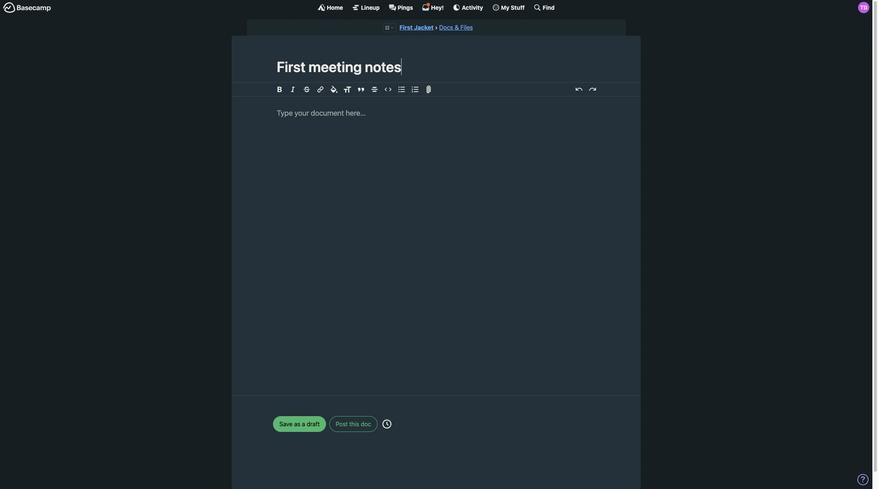 Task type: describe. For each thing, give the bounding box(es) containing it.
first jacket
[[400, 24, 434, 31]]

Type your document here… text field
[[254, 97, 618, 387]]

post this doc
[[336, 421, 371, 428]]

hey!
[[431, 4, 444, 11]]

activity
[[462, 4, 483, 11]]

› docs & files
[[435, 24, 473, 31]]

home link
[[318, 4, 343, 11]]

docs
[[439, 24, 453, 31]]

my stuff
[[501, 4, 525, 11]]

files
[[460, 24, 473, 31]]

home
[[327, 4, 343, 11]]

&
[[455, 24, 459, 31]]

main element
[[0, 0, 872, 15]]

hey! button
[[422, 3, 444, 11]]

switch accounts image
[[3, 2, 51, 14]]

find button
[[534, 4, 555, 11]]

my
[[501, 4, 509, 11]]

schedule this to post later image
[[382, 420, 391, 429]]

tyler black image
[[858, 2, 869, 13]]

lineup link
[[352, 4, 380, 11]]



Task type: vqa. For each thing, say whether or not it's contained in the screenshot.
Home link
yes



Task type: locate. For each thing, give the bounding box(es) containing it.
docs & files link
[[439, 24, 473, 31]]

post
[[336, 421, 348, 428]]

stuff
[[511, 4, 525, 11]]

None submit
[[273, 417, 326, 432]]

my stuff button
[[492, 4, 525, 11]]

activity link
[[453, 4, 483, 11]]

pings button
[[389, 4, 413, 11]]

this
[[349, 421, 359, 428]]

jacket
[[414, 24, 434, 31]]

lineup
[[361, 4, 380, 11]]

Type a title… text field
[[277, 58, 596, 75]]

first
[[400, 24, 413, 31]]

pings
[[398, 4, 413, 11]]

doc
[[361, 421, 371, 428]]

post this doc button
[[329, 417, 377, 432]]

first jacket link
[[400, 24, 434, 31]]

find
[[543, 4, 555, 11]]

›
[[435, 24, 438, 31]]



